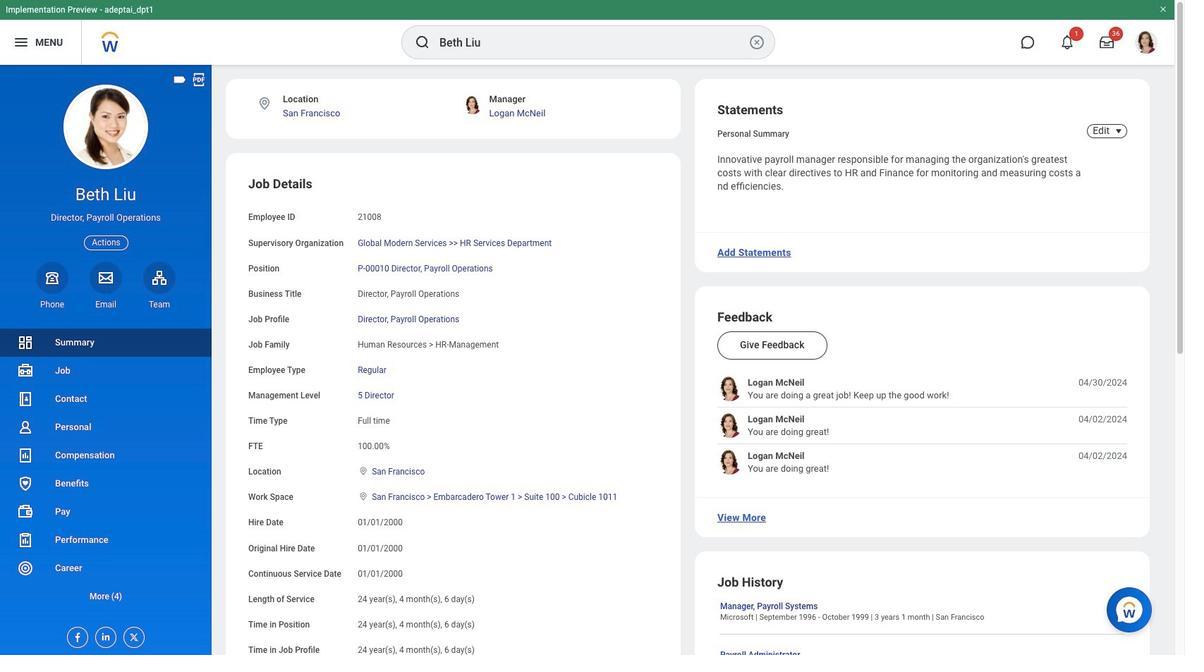 Task type: locate. For each thing, give the bounding box(es) containing it.
1 horizontal spatial location image
[[358, 467, 369, 477]]

list
[[0, 329, 212, 611], [718, 377, 1128, 475]]

view team image
[[151, 269, 168, 286]]

contact image
[[17, 391, 34, 408]]

inbox large image
[[1100, 35, 1115, 49]]

location image
[[257, 96, 272, 112], [358, 467, 369, 477]]

close environment banner image
[[1160, 5, 1168, 13]]

career image
[[17, 560, 34, 577]]

email beth liu element
[[90, 299, 122, 311]]

1 horizontal spatial list
[[718, 377, 1128, 475]]

job image
[[17, 363, 34, 380]]

0 horizontal spatial location image
[[257, 96, 272, 112]]

0 vertical spatial location image
[[257, 96, 272, 112]]

profile logan mcneil image
[[1136, 31, 1158, 57]]

compensation image
[[17, 447, 34, 464]]

personal image
[[17, 419, 34, 436]]

phone beth liu element
[[36, 299, 68, 311]]

tag image
[[172, 72, 188, 88]]

team beth liu element
[[143, 299, 176, 311]]

summary image
[[17, 335, 34, 351]]

0 vertical spatial employee's photo (logan mcneil) image
[[718, 377, 743, 402]]

location image
[[358, 492, 369, 502]]

search image
[[414, 34, 431, 51]]

mail image
[[97, 269, 114, 286]]

x image
[[124, 628, 140, 644]]

2 vertical spatial employee's photo (logan mcneil) image
[[718, 451, 743, 475]]

group
[[248, 176, 659, 656]]

banner
[[0, 0, 1175, 65]]

1 vertical spatial employee's photo (logan mcneil) image
[[718, 414, 743, 439]]

x circle image
[[749, 34, 766, 51]]

notifications large image
[[1061, 35, 1075, 49]]

performance image
[[17, 532, 34, 549]]

employee's photo (logan mcneil) image
[[718, 377, 743, 402], [718, 414, 743, 439], [718, 451, 743, 475]]

2 employee's photo (logan mcneil) image from the top
[[718, 414, 743, 439]]

Search Workday  search field
[[440, 27, 746, 58]]



Task type: describe. For each thing, give the bounding box(es) containing it.
view printable version (pdf) image
[[191, 72, 207, 88]]

1 vertical spatial location image
[[358, 467, 369, 477]]

personal summary element
[[718, 126, 790, 139]]

facebook image
[[68, 628, 83, 644]]

navigation pane region
[[0, 65, 212, 656]]

pay image
[[17, 504, 34, 521]]

1 employee's photo (logan mcneil) image from the top
[[718, 377, 743, 402]]

phone image
[[42, 269, 62, 286]]

0 horizontal spatial list
[[0, 329, 212, 611]]

3 employee's photo (logan mcneil) image from the top
[[718, 451, 743, 475]]

full time element
[[358, 414, 390, 426]]

linkedin image
[[96, 628, 112, 643]]

benefits image
[[17, 476, 34, 493]]

justify image
[[13, 34, 30, 51]]



Task type: vqa. For each thing, say whether or not it's contained in the screenshot.
Compensation "ICON"
yes



